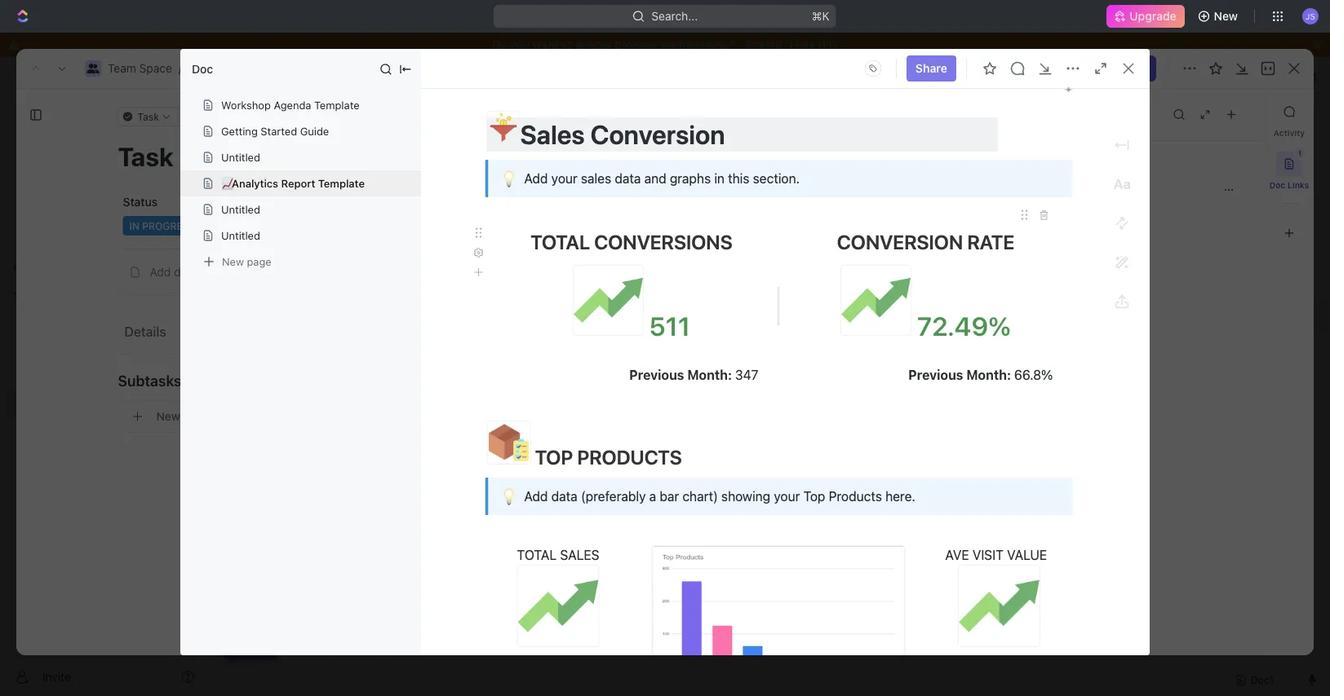 Task type: vqa. For each thing, say whether or not it's contained in the screenshot.
Previous to the right
yes



Task type: describe. For each thing, give the bounding box(es) containing it.
enable
[[576, 38, 612, 51]]

0 horizontal spatial projects link
[[188, 62, 232, 75]]

doc links
[[1269, 180, 1309, 190]]

sales
[[520, 119, 585, 150]]

new button
[[1191, 3, 1248, 29]]

docs
[[958, 160, 989, 175]]

1 vertical spatial this
[[728, 171, 749, 187]]

js button
[[1297, 3, 1324, 29]]

template for 📈analytics report template
[[318, 177, 365, 190]]

0 horizontal spatial relationships
[[659, 195, 731, 209]]

automations
[[1190, 70, 1258, 83]]

notifications?
[[662, 38, 734, 51]]

team space, , element
[[15, 341, 31, 357]]

team space link
[[108, 62, 172, 75]]

you
[[510, 38, 530, 51]]

untitled down getting on the top left of the page
[[221, 151, 260, 164]]

(preferably
[[581, 489, 646, 505]]

2 vertical spatial task
[[183, 410, 208, 424]]

mind map
[[578, 176, 631, 189]]

assigned to
[[302, 195, 365, 209]]

status
[[123, 195, 158, 209]]

here.
[[885, 489, 915, 505]]

chart)
[[682, 489, 718, 505]]

0 vertical spatial your
[[551, 171, 578, 187]]

sales conversion
[[520, 119, 998, 150]]

📈analytics
[[221, 177, 278, 190]]

1 horizontal spatial 2
[[456, 70, 463, 83]]

map
[[608, 176, 631, 189]]

add description
[[150, 266, 233, 279]]

1 horizontal spatial add task button
[[1202, 123, 1271, 149]]

new page
[[222, 256, 271, 268]]

0 horizontal spatial hide
[[790, 38, 815, 51]]

team
[[108, 62, 136, 75]]

page
[[247, 256, 271, 268]]

visit
[[973, 548, 1004, 564]]

hide inside dropdown button
[[1137, 176, 1162, 189]]

subtasks button
[[118, 361, 820, 401]]

space
[[139, 62, 172, 75]]

table link
[[456, 171, 488, 194]]

dropdown menu image
[[860, 55, 886, 82]]

browser
[[615, 38, 659, 51]]

references
[[958, 248, 1028, 263]]

$45.33
[[976, 636, 1044, 671]]

add task for leftmost add task button
[[401, 256, 444, 267]]

team space / projects
[[108, 62, 232, 75]]

previous for 511
[[629, 368, 684, 383]]

previous for 72.49%
[[908, 368, 963, 383]]

spaces
[[13, 290, 48, 301]]

1 vertical spatial project 2
[[247, 122, 344, 149]]

1 vertical spatial data
[[551, 489, 578, 505]]

add down calendar link
[[401, 256, 420, 267]]

1 horizontal spatial /
[[387, 70, 391, 83]]

conversion rate
[[837, 231, 1015, 254]]

add up customize
[[1212, 129, 1234, 143]]

created on nov 17
[[1014, 63, 1099, 74]]

search
[[1071, 176, 1109, 189]]

js
[[1306, 11, 1315, 21]]

links
[[1288, 180, 1309, 190]]

workshop
[[221, 99, 271, 111]]

$4932.56
[[527, 655, 590, 671]]

💡 for add data (preferably a bar chart) showing your top products here.
[[500, 488, 515, 506]]

section.
[[753, 171, 800, 187]]

1 inside docs 1
[[996, 160, 1001, 174]]

a
[[649, 489, 656, 505]]

sidebar navigation
[[0, 57, 208, 697]]

calendar link
[[377, 171, 429, 194]]

17
[[1089, 63, 1099, 74]]

1 vertical spatial project
[[247, 122, 321, 149]]

onboarding checklist button element
[[228, 641, 241, 654]]

💡 for add your sales data and graphs in this section.
[[500, 170, 515, 188]]

dates
[[480, 195, 512, 209]]

conversion
[[837, 231, 963, 254]]

search button
[[1050, 171, 1114, 194]]

project 2 link
[[394, 67, 467, 86]]

projects /
[[337, 70, 391, 83]]

add data (preferably a bar chart) showing your top products here.
[[524, 489, 915, 505]]

📈analytics report template
[[221, 177, 365, 190]]

guide
[[300, 125, 329, 138]]

1 horizontal spatial your
[[774, 489, 800, 505]]

want
[[533, 38, 559, 51]]

hide button
[[1117, 171, 1167, 194]]

user group image
[[87, 64, 99, 73]]

upgrade
[[1130, 9, 1176, 23]]

on
[[1054, 63, 1065, 74]]

favorites
[[13, 262, 56, 273]]

previous month: 66.8%
[[908, 368, 1053, 383]]

1 horizontal spatial this
[[818, 38, 838, 51]]

untitled down 📈analytics
[[221, 204, 260, 216]]

search...
[[652, 9, 698, 23]]

0 vertical spatial project 2
[[414, 70, 463, 83]]

progress
[[280, 256, 333, 267]]

ave
[[945, 548, 969, 564]]

1 horizontal spatial projects
[[337, 70, 380, 83]]

calendar
[[380, 176, 429, 189]]

0 horizontal spatial /
[[179, 62, 182, 75]]

products
[[577, 447, 682, 469]]

mind
[[578, 176, 605, 189]]

doc for doc links
[[1269, 180, 1285, 190]]

and
[[644, 171, 666, 187]]

Search tasks... text field
[[1127, 210, 1290, 235]]

new for new page
[[222, 256, 244, 268]]

board link
[[265, 171, 300, 194]]

conversion
[[590, 119, 725, 150]]

0 horizontal spatial add task button
[[382, 252, 451, 271]]

products
[[829, 489, 882, 505]]

new task
[[156, 410, 208, 424]]

66.8%
[[1014, 368, 1053, 383]]



Task type: locate. For each thing, give the bounding box(es) containing it.
0 vertical spatial 💡
[[500, 170, 515, 188]]

bar
[[660, 489, 679, 505]]

hide down ⌘k
[[790, 38, 815, 51]]

total sales
[[517, 548, 599, 564]]

total left sales
[[517, 548, 557, 564]]

doc inside task sidebar navigation tab list
[[1269, 180, 1285, 190]]

getting started guide
[[221, 125, 329, 138]]

in left progress
[[267, 256, 277, 267]]

do
[[492, 38, 507, 51]]

month: for 72.49%
[[966, 368, 1011, 383]]

previous down 511
[[629, 368, 684, 383]]

share
[[916, 62, 947, 75], [1115, 62, 1147, 75], [1134, 70, 1165, 83]]

upgrade link
[[1107, 5, 1185, 28]]

top
[[803, 489, 825, 505]]

0 horizontal spatial project 2
[[247, 122, 344, 149]]

project right projects /
[[414, 70, 453, 83]]

data left and
[[615, 171, 641, 187]]

conversions
[[594, 231, 733, 254]]

new down subtasks
[[156, 410, 180, 424]]

details button
[[118, 317, 173, 346]]

do you want to enable browser notifications? enable hide this
[[492, 38, 838, 51]]

1 horizontal spatial hide
[[1137, 176, 1162, 189]]

relationships down graphs
[[659, 195, 731, 209]]

0 vertical spatial add task
[[1212, 129, 1262, 143]]

projects
[[188, 62, 232, 75], [337, 70, 380, 83]]

total for 511
[[531, 231, 590, 254]]

nov
[[1068, 63, 1086, 74]]

1 vertical spatial your
[[774, 489, 800, 505]]

task sidebar content section
[[921, 89, 1264, 656]]

1 horizontal spatial previous
[[908, 368, 963, 383]]

1 horizontal spatial doc
[[1269, 180, 1285, 190]]

0 vertical spatial hide
[[790, 38, 815, 51]]

72.49%
[[912, 311, 1011, 342]]

month: left the 347
[[687, 368, 732, 383]]

relationships up docs 1
[[942, 105, 1042, 124]]

0 horizontal spatial project
[[247, 122, 321, 149]]

month: left 66.8%
[[966, 368, 1011, 383]]

add inside add description button
[[150, 266, 171, 279]]

details
[[124, 324, 166, 339]]

top
[[535, 447, 573, 469]]

to right want
[[562, 38, 573, 51]]

project 2 down agenda
[[247, 122, 344, 149]]

in right graphs
[[714, 171, 725, 187]]

home
[[39, 110, 70, 123]]

project down workshop agenda template
[[247, 122, 321, 149]]

1 button
[[1276, 149, 1305, 177]]

0 horizontal spatial new
[[156, 410, 180, 424]]

0 horizontal spatial projects
[[188, 62, 232, 75]]

template for workshop agenda template
[[314, 99, 360, 111]]

mind map link
[[575, 171, 631, 194]]

1 vertical spatial template
[[318, 177, 365, 190]]

agenda
[[274, 99, 311, 111]]

new for new
[[1214, 9, 1238, 23]]

0 vertical spatial add task button
[[1202, 123, 1271, 149]]

in
[[714, 171, 725, 187], [267, 256, 277, 267]]

1 vertical spatial hide
[[1137, 176, 1162, 189]]

1 horizontal spatial month:
[[966, 368, 1011, 383]]

2 month: from the left
[[966, 368, 1011, 383]]

0 vertical spatial new
[[1214, 9, 1238, 23]]

hide
[[790, 38, 815, 51], [1137, 176, 1162, 189]]

list link
[[327, 171, 350, 194]]

your left "mind" in the top left of the page
[[551, 171, 578, 187]]

tree inside sidebar 'navigation'
[[7, 308, 201, 557]]

0 horizontal spatial month:
[[687, 368, 732, 383]]

month: for 511
[[687, 368, 732, 383]]

projects up 86dqk6r6a
[[188, 62, 232, 75]]

doc left links
[[1269, 180, 1285, 190]]

0 horizontal spatial 1
[[996, 160, 1001, 174]]

2 up edit task name "text field"
[[456, 70, 463, 83]]

86dqk6r6a
[[184, 111, 237, 122]]

1 horizontal spatial 1
[[1298, 150, 1302, 157]]

previous
[[629, 368, 684, 383], [908, 368, 963, 383]]

graphs
[[670, 171, 711, 187]]

task
[[1237, 129, 1262, 143], [423, 256, 444, 267], [183, 410, 208, 424]]

doc for doc
[[192, 62, 213, 76]]

data
[[615, 171, 641, 187], [551, 489, 578, 505]]

1 horizontal spatial new
[[222, 256, 244, 268]]

511
[[644, 311, 691, 342]]

new for new task
[[156, 410, 180, 424]]

1 horizontal spatial project 2
[[414, 70, 463, 83]]

2 horizontal spatial task
[[1237, 129, 1262, 143]]

1 vertical spatial total
[[517, 548, 557, 564]]

1 vertical spatial 1
[[996, 160, 1001, 174]]

2 horizontal spatial new
[[1214, 9, 1238, 23]]

new left page on the left of the page
[[222, 256, 244, 268]]

0 vertical spatial 1
[[1298, 150, 1302, 157]]

1 vertical spatial relationships
[[659, 195, 731, 209]]

subtasks
[[118, 372, 181, 390]]

0 vertical spatial to
[[562, 38, 573, 51]]

to
[[562, 38, 573, 51], [354, 195, 365, 209]]

0 horizontal spatial your
[[551, 171, 578, 187]]

0 vertical spatial doc
[[192, 62, 213, 76]]

0 vertical spatial total
[[531, 231, 590, 254]]

hide right search
[[1137, 176, 1162, 189]]

data down top
[[551, 489, 578, 505]]

2 up the list link
[[325, 122, 339, 149]]

add task button up customize
[[1202, 123, 1271, 149]]

task for leftmost add task button
[[423, 256, 444, 267]]

description
[[174, 266, 233, 279]]

1 horizontal spatial to
[[562, 38, 573, 51]]

table
[[459, 176, 488, 189]]

1 vertical spatial new
[[222, 256, 244, 268]]

1 horizontal spatial projects link
[[317, 67, 384, 86]]

projects left project 2 link
[[337, 70, 380, 83]]

2 vertical spatial new
[[156, 410, 180, 424]]

docs 1
[[958, 160, 1001, 175]]

1 vertical spatial task
[[423, 256, 444, 267]]

1 horizontal spatial add task
[[1212, 129, 1262, 143]]

1 vertical spatial 💡
[[500, 488, 515, 506]]

rate
[[967, 231, 1015, 254]]

1 vertical spatial add task button
[[382, 252, 451, 271]]

projects link up 86dqk6r6a
[[188, 62, 232, 75]]

add down the "sales"
[[524, 171, 548, 187]]

1 horizontal spatial data
[[615, 171, 641, 187]]

0 vertical spatial template
[[314, 99, 360, 111]]

1 right docs
[[996, 160, 1001, 174]]

1 horizontal spatial in
[[714, 171, 725, 187]]

0 horizontal spatial this
[[728, 171, 749, 187]]

1 vertical spatial add task
[[401, 256, 444, 267]]

new up automations
[[1214, 9, 1238, 23]]

showing
[[721, 489, 770, 505]]

1 inside button
[[1298, 150, 1302, 157]]

add your sales data and graphs in this section.
[[524, 171, 803, 187]]

1
[[1298, 150, 1302, 157], [996, 160, 1001, 174]]

doc right space
[[192, 62, 213, 76]]

0 vertical spatial 2
[[456, 70, 463, 83]]

projects link
[[188, 62, 232, 75], [317, 67, 384, 86]]

add task up customize
[[1212, 129, 1262, 143]]

invite
[[42, 671, 71, 684]]

0 horizontal spatial doc
[[192, 62, 213, 76]]

add task button down calendar
[[382, 252, 451, 271]]

gantt link
[[515, 171, 548, 194]]

0 horizontal spatial task
[[183, 410, 208, 424]]

0 horizontal spatial in
[[267, 256, 277, 267]]

previous down 72.49%
[[908, 368, 963, 383]]

/ left project 2 link
[[387, 70, 391, 83]]

0 horizontal spatial previous
[[629, 368, 684, 383]]

1 horizontal spatial task
[[423, 256, 444, 267]]

add left description
[[150, 266, 171, 279]]

assigned
[[302, 195, 351, 209]]

list
[[331, 176, 350, 189]]

0 horizontal spatial data
[[551, 489, 578, 505]]

add task for the rightmost add task button
[[1212, 129, 1262, 143]]

month:
[[687, 368, 732, 383], [966, 368, 1011, 383]]

2 previous from the left
[[908, 368, 963, 383]]

gantt
[[518, 176, 548, 189]]

1 month: from the left
[[687, 368, 732, 383]]

0 vertical spatial data
[[615, 171, 641, 187]]

sales
[[560, 548, 599, 564]]

task for the rightmost add task button
[[1237, 129, 1262, 143]]

0 vertical spatial this
[[818, 38, 838, 51]]

doc
[[192, 62, 213, 76], [1269, 180, 1285, 190]]

0 horizontal spatial to
[[354, 195, 365, 209]]

1 down activity
[[1298, 150, 1302, 157]]

previous month: 347
[[629, 368, 758, 383]]

to right assigned
[[354, 195, 365, 209]]

this left "section."
[[728, 171, 749, 187]]

1 horizontal spatial relationships
[[942, 105, 1042, 124]]

untitled button
[[958, 183, 1212, 197]]

new task button
[[118, 401, 820, 433]]

relationships inside task sidebar content section
[[942, 105, 1042, 124]]

total for $4932.56
[[517, 548, 557, 564]]

total conversions
[[531, 231, 733, 254]]

untitled up 'new page'
[[221, 230, 260, 242]]

sales
[[581, 171, 611, 187]]

add down top
[[524, 489, 548, 505]]

task sidebar navigation tab list
[[1269, 99, 1309, 246]]

activity
[[1274, 128, 1305, 138]]

workshop agenda template
[[221, 99, 360, 111]]

Edit task name text field
[[118, 141, 820, 172]]

top products
[[531, 447, 682, 469]]

total down gantt
[[531, 231, 590, 254]]

favorites button
[[7, 258, 63, 277]]

add description button
[[124, 259, 814, 286]]

your left top
[[774, 489, 800, 505]]

relationships
[[942, 105, 1042, 124], [659, 195, 731, 209]]

template up assigned to
[[318, 177, 365, 190]]

automations button
[[1182, 64, 1266, 89]]

this down ⌘k
[[818, 38, 838, 51]]

0 vertical spatial task
[[1237, 129, 1262, 143]]

1 vertical spatial doc
[[1269, 180, 1285, 190]]

untitled down docs 1
[[958, 183, 1000, 197]]

1 💡 from the top
[[500, 170, 515, 188]]

add task down calendar
[[401, 256, 444, 267]]

customize
[[1191, 176, 1249, 189]]

customize button
[[1170, 171, 1253, 194]]

0 horizontal spatial 2
[[325, 122, 339, 149]]

projects link up guide
[[317, 67, 384, 86]]

2 💡 from the top
[[500, 488, 515, 506]]

86dqk6r6a button
[[178, 107, 244, 126]]

1 previous from the left
[[629, 368, 684, 383]]

project 2 right projects /
[[414, 70, 463, 83]]

home link
[[7, 104, 201, 130]]

template
[[314, 99, 360, 111], [318, 177, 365, 190]]

1 vertical spatial 2
[[325, 122, 339, 149]]

created
[[1014, 63, 1051, 74]]

enable
[[746, 38, 782, 51]]

1 vertical spatial in
[[267, 256, 277, 267]]

1 vertical spatial to
[[354, 195, 365, 209]]

project 2
[[414, 70, 463, 83], [247, 122, 344, 149]]

0 vertical spatial in
[[714, 171, 725, 187]]

1 horizontal spatial project
[[414, 70, 453, 83]]

0 vertical spatial project
[[414, 70, 453, 83]]

board
[[268, 176, 300, 189]]

add
[[1212, 129, 1234, 143], [524, 171, 548, 187], [401, 256, 420, 267], [150, 266, 171, 279], [524, 489, 548, 505]]

template up guide
[[314, 99, 360, 111]]

0 horizontal spatial add task
[[401, 256, 444, 267]]

/ right space
[[179, 62, 182, 75]]

untitled inside task sidebar content section
[[958, 183, 1000, 197]]

2
[[456, 70, 463, 83], [325, 122, 339, 149]]

onboarding checklist button image
[[228, 641, 241, 654]]

tree
[[7, 308, 201, 557]]

0 vertical spatial relationships
[[942, 105, 1042, 124]]



